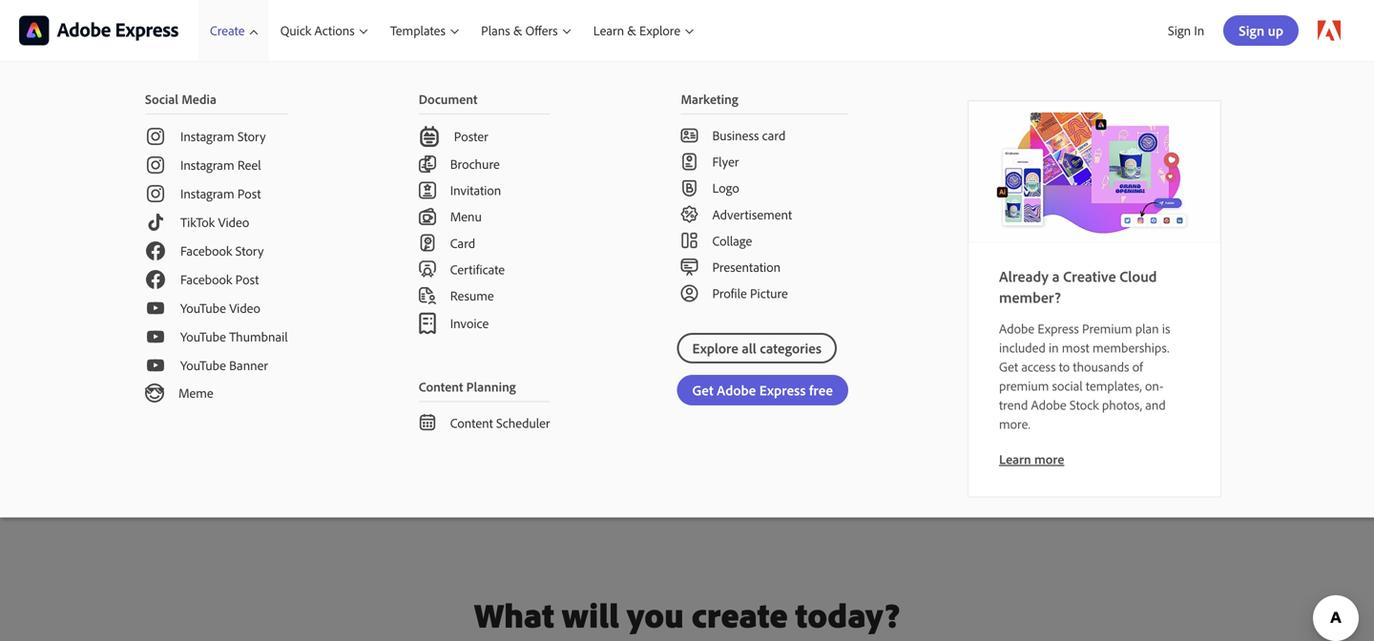 Task type: locate. For each thing, give the bounding box(es) containing it.
logo icon image down content planning
[[419, 414, 436, 432]]

meme icon image
[[145, 384, 164, 403]]

0 horizontal spatial express
[[121, 115, 233, 158]]

0 vertical spatial content
[[419, 378, 463, 395]]

1 vertical spatial youtube
[[180, 329, 226, 345]]

0 vertical spatial post
[[238, 185, 261, 202]]

content for content planning
[[419, 378, 463, 395]]

1 vertical spatial content
[[450, 415, 493, 431]]

youtube icon image
[[145, 298, 166, 319], [145, 327, 166, 348], [145, 355, 166, 376]]

1 horizontal spatial learn
[[1000, 451, 1032, 468]]

facebook icon image inside facebook story link
[[145, 241, 166, 262]]

adobe up the level
[[19, 115, 113, 158]]

1 vertical spatial create
[[449, 275, 491, 294]]

presentation
[[713, 259, 781, 275]]

templates
[[390, 22, 446, 39]]

adobe
[[19, 115, 113, 158], [1000, 320, 1035, 337], [1032, 397, 1067, 413]]

youtube down "youtube video" link
[[180, 329, 226, 345]]

banner icon image
[[419, 261, 436, 278]]

a
[[1053, 267, 1060, 286]]

bigger.
[[586, 275, 629, 294]]

1 vertical spatial learn
[[1000, 451, 1032, 468]]

reel
[[238, 157, 261, 173]]

story inside facebook story link
[[236, 243, 264, 259]]

3 youtube from the top
[[180, 357, 226, 374]]

1 facebook from the top
[[180, 243, 232, 259]]

youtube for youtube thumbnail
[[180, 329, 226, 345]]

business card
[[713, 127, 786, 144]]

instagram icon image for instagram story
[[145, 126, 166, 147]]

& inside popup button
[[514, 22, 523, 39]]

member?
[[1000, 288, 1062, 307]]

1 vertical spatial facebook icon image
[[145, 269, 166, 290]]

3 instagram from the top
[[180, 185, 234, 202]]

presentation link
[[651, 254, 879, 280]]

youtube icon image for youtube banner
[[145, 355, 166, 376]]

certificate link
[[388, 256, 581, 283]]

& inside 'popup button'
[[628, 22, 637, 39]]

menu link
[[388, 204, 581, 230]]

instagram icon image inside instagram story link
[[145, 126, 166, 147]]

posters icon image
[[419, 126, 440, 147]]

use
[[275, 367, 297, 386]]

premium
[[1000, 378, 1050, 394]]

adobe down the social
[[1032, 397, 1067, 413]]

adobe for premium
[[1000, 320, 1035, 337]]

1 youtube icon image from the top
[[145, 298, 166, 319]]

express down 'social media'
[[121, 115, 233, 158]]

of
[[1133, 358, 1143, 375]]

instagram icon image inside instagram reel link
[[145, 155, 166, 176]]

on-
[[1146, 378, 1164, 394]]

1 vertical spatial adobe
[[1000, 320, 1035, 337]]

2 facebook icon image from the top
[[145, 269, 166, 290]]

create for create easier. dream bigger.
[[449, 275, 491, 294]]

1 facebook icon image from the top
[[145, 241, 166, 262]]

learn left explore
[[594, 22, 624, 39]]

2 instagram icon image from the top
[[145, 155, 166, 176]]

tiktok
[[180, 214, 215, 231]]

youtube up meme
[[180, 357, 226, 374]]

create inside popup button
[[210, 22, 245, 39]]

0 vertical spatial learn
[[594, 22, 624, 39]]

profile picture
[[713, 285, 788, 302]]

thumbnail
[[229, 329, 288, 345]]

resume icon image
[[419, 287, 436, 304]]

1 horizontal spatial express
[[1038, 320, 1080, 337]]

youtube icon image inside "youtube video" link
[[145, 298, 166, 319]]

level
[[19, 166, 151, 235]]

instagram post
[[180, 185, 261, 202]]

adobe inside adobe express level up.
[[19, 115, 113, 158]]

adobe up included
[[1000, 320, 1035, 337]]

youtube
[[180, 300, 226, 317], [180, 329, 226, 345], [180, 357, 226, 374]]

instagram up "instagram post" link
[[180, 157, 234, 173]]

1 vertical spatial logo icon image
[[419, 414, 436, 432]]

will
[[562, 593, 619, 637]]

facebook
[[180, 243, 232, 259], [180, 271, 232, 288]]

instagram story link
[[115, 115, 319, 151]]

learn for learn more
[[1000, 451, 1032, 468]]

learn more link
[[1000, 451, 1065, 468]]

logo icon image for logo
[[681, 179, 698, 197]]

instagram up tiktok video
[[180, 185, 234, 202]]

adobe express level up.
[[19, 115, 246, 235]]

resume link
[[388, 283, 581, 309]]

collage
[[713, 232, 753, 249]]

1 instagram icon image from the top
[[145, 126, 166, 147]]

2 youtube from the top
[[180, 329, 226, 345]]

brochure
[[450, 156, 500, 172]]

1 instagram from the top
[[180, 128, 234, 145]]

quick actions button
[[269, 0, 379, 61]]

express
[[121, 115, 233, 158], [1038, 320, 1080, 337]]

instagram icon image
[[145, 126, 166, 147], [145, 155, 166, 176], [145, 183, 166, 204]]

forever
[[300, 367, 344, 386]]

content down content planning
[[450, 415, 493, 431]]

youtube video
[[180, 300, 261, 317]]

0 horizontal spatial create
[[210, 22, 245, 39]]

business card link
[[651, 115, 879, 149]]

3 instagram icon image from the top
[[145, 183, 166, 204]]

0 horizontal spatial learn
[[594, 22, 624, 39]]

photos,
[[1103, 397, 1143, 413]]

0 vertical spatial logo icon image
[[681, 179, 698, 197]]

create left the quick
[[210, 22, 245, 39]]

instagram up instagram reel link
[[180, 128, 234, 145]]

facebook down facebook story link
[[180, 271, 232, 288]]

already a creative cloud member? group
[[0, 61, 1375, 518]]

adobe express image
[[969, 101, 1221, 243]]

youtube icon image inside youtube banner link
[[145, 355, 166, 376]]

flyer
[[713, 153, 739, 170]]

youtube banner
[[180, 357, 268, 374]]

0 vertical spatial youtube
[[180, 300, 226, 317]]

youtube for youtube banner
[[180, 357, 226, 374]]

youtube icon image for youtube thumbnail
[[145, 327, 166, 348]]

logo icon image inside content scheduler link
[[419, 414, 436, 432]]

learn & explore button
[[582, 0, 705, 61]]

poster
[[454, 128, 488, 145]]

learn inside 'popup button'
[[594, 22, 624, 39]]

instagram for instagram post
[[180, 185, 234, 202]]

0 horizontal spatial &
[[514, 22, 523, 39]]

2 vertical spatial instagram icon image
[[145, 183, 166, 204]]

0 vertical spatial youtube icon image
[[145, 298, 166, 319]]

facebook icon image
[[145, 241, 166, 262], [145, 269, 166, 290]]

instagram post link
[[115, 179, 319, 208]]

invoice icon image
[[419, 313, 436, 334]]

express inside adobe express level up.
[[121, 115, 233, 158]]

facebook down tiktok video
[[180, 243, 232, 259]]

1 youtube from the top
[[180, 300, 226, 317]]

0 vertical spatial create
[[210, 22, 245, 39]]

plans & offers button
[[470, 0, 582, 61]]

video
[[218, 214, 249, 231], [229, 300, 261, 317]]

1 vertical spatial facebook
[[180, 271, 232, 288]]

post down reel
[[238, 185, 261, 202]]

profile picture link
[[651, 280, 879, 307]]

create up invoice
[[449, 275, 491, 294]]

learn inside already a creative cloud member? group
[[1000, 451, 1032, 468]]

1 vertical spatial youtube icon image
[[145, 327, 166, 348]]

tiktok video link
[[115, 208, 319, 237]]

content scheduler
[[450, 415, 550, 431]]

learn left more
[[1000, 451, 1032, 468]]

1 vertical spatial video
[[229, 300, 261, 317]]

logo icon image inside logo link
[[681, 179, 698, 197]]

0 vertical spatial express
[[121, 115, 233, 158]]

presentation icon image
[[681, 259, 698, 276]]

1 horizontal spatial &
[[628, 22, 637, 39]]

is
[[1163, 320, 1171, 337]]

create button
[[199, 0, 269, 61]]

youtube banner link
[[115, 351, 319, 380]]

content left planning
[[419, 378, 463, 395]]

tiktok video
[[180, 214, 249, 231]]

2 & from the left
[[628, 22, 637, 39]]

1 horizontal spatial logo icon image
[[681, 179, 698, 197]]

1 vertical spatial express
[[1038, 320, 1080, 337]]

logo icon image up the advertisement icon
[[681, 179, 698, 197]]

0 vertical spatial facebook icon image
[[145, 241, 166, 262]]

0 vertical spatial instagram
[[180, 128, 234, 145]]

instagram icon image inside "instagram post" link
[[145, 183, 166, 204]]

0 vertical spatial adobe
[[19, 115, 113, 158]]

2 youtube icon image from the top
[[145, 327, 166, 348]]

poster link
[[388, 115, 581, 151]]

2 vertical spatial youtube
[[180, 357, 226, 374]]

youtube icon image inside "youtube thumbnail" link
[[145, 327, 166, 348]]

2 vertical spatial instagram
[[180, 185, 234, 202]]

story up reel
[[238, 128, 266, 145]]

1 vertical spatial post
[[236, 271, 259, 288]]

0 vertical spatial facebook
[[180, 243, 232, 259]]

facebook icon image inside facebook post link
[[145, 269, 166, 290]]

content
[[419, 378, 463, 395], [450, 415, 493, 431]]

quick
[[280, 22, 312, 39]]

2 vertical spatial youtube icon image
[[145, 355, 166, 376]]

& right plans
[[514, 22, 523, 39]]

in
[[1195, 22, 1205, 39]]

what will you create today?
[[474, 593, 900, 637]]

create for create
[[210, 22, 245, 39]]

1 vertical spatial instagram icon image
[[145, 155, 166, 176]]

video for youtube video
[[229, 300, 261, 317]]

story inside instagram story link
[[238, 128, 266, 145]]

resume
[[450, 287, 494, 304]]

post down facebook story
[[236, 271, 259, 288]]

& left explore
[[628, 22, 637, 39]]

youtube video link
[[115, 294, 319, 323]]

0 vertical spatial instagram icon image
[[145, 126, 166, 147]]

& for learn
[[628, 22, 637, 39]]

0 vertical spatial story
[[238, 128, 266, 145]]

logo icon image
[[681, 179, 698, 197], [419, 414, 436, 432]]

access
[[1022, 358, 1056, 375]]

cloud
[[1120, 267, 1158, 286]]

invitation icon image
[[419, 182, 436, 199]]

1 vertical spatial story
[[236, 243, 264, 259]]

0 vertical spatial video
[[218, 214, 249, 231]]

instagram for instagram reel
[[180, 157, 234, 173]]

1 vertical spatial instagram
[[180, 157, 234, 173]]

1 & from the left
[[514, 22, 523, 39]]

learn
[[594, 22, 624, 39], [1000, 451, 1032, 468]]

video up 'youtube thumbnail'
[[229, 300, 261, 317]]

business card icon image
[[681, 127, 698, 144]]

3 youtube icon image from the top
[[145, 355, 166, 376]]

youtube down facebook post link
[[180, 300, 226, 317]]

invoice
[[450, 315, 489, 332]]

adobe for level
[[19, 115, 113, 158]]

video up facebook story
[[218, 214, 249, 231]]

marketing
[[681, 91, 739, 107]]

card link
[[388, 230, 581, 256]]

story
[[238, 128, 266, 145], [236, 243, 264, 259]]

2 facebook from the top
[[180, 271, 232, 288]]

facebook story link
[[115, 237, 319, 265]]

express up in
[[1038, 320, 1080, 337]]

story up facebook post
[[236, 243, 264, 259]]

1 horizontal spatial create
[[449, 275, 491, 294]]

0 horizontal spatial logo icon image
[[419, 414, 436, 432]]

up.
[[163, 166, 246, 235]]

express inside "adobe express premium plan is included in most memberships. get access to thousands of premium social templates, on- trend adobe stock photos, and more."
[[1038, 320, 1080, 337]]

tiktok icon image
[[145, 212, 166, 233]]

2 instagram from the top
[[180, 157, 234, 173]]

brochure link
[[388, 151, 581, 177]]

plans
[[481, 22, 510, 39]]

adobe logo image
[[1319, 20, 1341, 41]]

instagram icon image for instagram post
[[145, 183, 166, 204]]

menu icon image
[[419, 208, 436, 225]]



Task type: describe. For each thing, give the bounding box(es) containing it.
invoice link
[[388, 309, 581, 338]]

what
[[474, 593, 554, 637]]

included
[[1000, 339, 1046, 356]]

card
[[450, 235, 476, 251]]

story for instagram story
[[238, 128, 266, 145]]

media
[[182, 91, 217, 107]]

dream
[[539, 275, 582, 294]]

to
[[1059, 358, 1070, 375]]

learn for learn & explore
[[594, 22, 624, 39]]

offers
[[526, 22, 558, 39]]

sign in
[[1169, 22, 1205, 39]]

facebook story
[[180, 243, 264, 259]]

meme
[[179, 385, 214, 402]]

brochure icon image
[[419, 155, 436, 173]]

meme link
[[115, 380, 319, 407]]

business
[[713, 127, 759, 144]]

video for tiktok video
[[218, 214, 249, 231]]

content for content scheduler
[[450, 415, 493, 431]]

profile
[[713, 285, 747, 302]]

sign
[[1169, 22, 1192, 39]]

scheduler
[[496, 415, 550, 431]]

templates button
[[379, 0, 470, 61]]

learn & explore
[[594, 22, 681, 39]]

free
[[245, 367, 272, 386]]

express for premium
[[1038, 320, 1080, 337]]

premium
[[1083, 320, 1133, 337]]

social
[[1053, 378, 1083, 394]]

actions
[[315, 22, 355, 39]]

instagram for instagram story
[[180, 128, 234, 145]]

in
[[1049, 339, 1059, 356]]

free use forever
[[245, 367, 344, 386]]

flyer link
[[651, 149, 879, 175]]

advertisement icon image
[[681, 206, 698, 223]]

picture
[[750, 285, 788, 302]]

banner
[[229, 357, 268, 374]]

profile icon image
[[681, 285, 698, 302]]

more.
[[1000, 416, 1031, 432]]

memberships.
[[1093, 339, 1170, 356]]

facebook icon image for facebook post
[[145, 269, 166, 290]]

content planning
[[419, 378, 516, 395]]

logo icon image for content scheduler
[[419, 414, 436, 432]]

facebook icon image for facebook story
[[145, 241, 166, 262]]

content scheduler link
[[388, 402, 581, 436]]

youtube thumbnail link
[[115, 323, 319, 351]]

collage link
[[651, 228, 879, 254]]

youtube icon image for youtube video
[[145, 298, 166, 319]]

instagram reel link
[[115, 151, 319, 179]]

facebook for facebook story
[[180, 243, 232, 259]]

menu
[[450, 208, 482, 225]]

flyer icon image
[[681, 153, 698, 170]]

learn more
[[1000, 451, 1065, 468]]

certificate
[[450, 261, 505, 278]]

card
[[763, 127, 786, 144]]

invitation link
[[388, 177, 581, 204]]

create easier. dream bigger.
[[449, 275, 629, 294]]

creative
[[1064, 267, 1117, 286]]

logo
[[713, 180, 740, 196]]

post for instagram post
[[238, 185, 261, 202]]

document
[[419, 91, 478, 107]]

already
[[1000, 267, 1049, 286]]

planning
[[466, 378, 516, 395]]

post for facebook post
[[236, 271, 259, 288]]

youtube for youtube video
[[180, 300, 226, 317]]

& for plans
[[514, 22, 523, 39]]

instagram icon image for instagram reel
[[145, 155, 166, 176]]

quick actions
[[280, 22, 355, 39]]

logo link
[[651, 175, 879, 201]]

express for level
[[121, 115, 233, 158]]

easier.
[[494, 275, 535, 294]]

create
[[692, 593, 788, 637]]

facebook post link
[[115, 265, 319, 294]]

adobe express premium plan is included in most memberships. get access to thousands of premium social templates, on- trend adobe stock photos, and more.
[[1000, 320, 1171, 432]]

most
[[1063, 339, 1090, 356]]

adobe, inc. image
[[19, 16, 179, 45]]

social media
[[145, 91, 217, 107]]

more
[[1035, 451, 1065, 468]]

and
[[1146, 397, 1166, 413]]

collage icon image
[[681, 232, 698, 249]]

sign in button
[[1165, 14, 1209, 47]]

today?
[[796, 593, 900, 637]]

story for facebook story
[[236, 243, 264, 259]]

instagram story
[[180, 128, 266, 145]]

stock
[[1070, 397, 1100, 413]]

plan
[[1136, 320, 1160, 337]]

trend
[[1000, 397, 1029, 413]]

instagram reel
[[180, 157, 261, 173]]

explore
[[640, 22, 681, 39]]

greeting card icon image
[[419, 234, 436, 252]]

facebook for facebook post
[[180, 271, 232, 288]]

2 vertical spatial adobe
[[1032, 397, 1067, 413]]



Task type: vqa. For each thing, say whether or not it's contained in the screenshot.
2nd The Pro, from left
no



